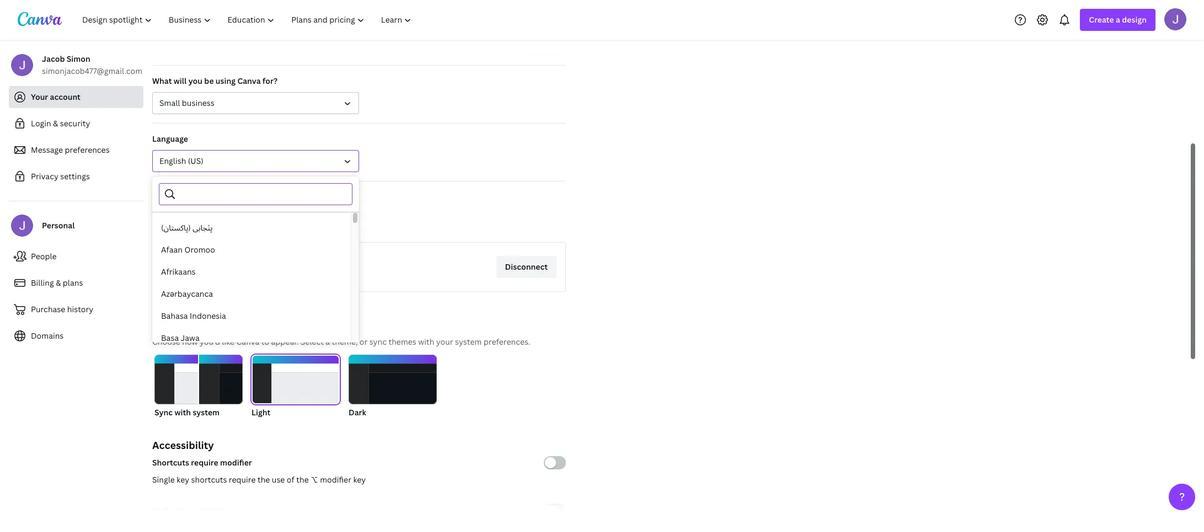 Task type: describe. For each thing, give the bounding box(es) containing it.
services that you use to log in to canva
[[152, 222, 298, 232]]

people
[[31, 251, 57, 262]]

afaan oromoo option
[[152, 239, 351, 261]]

design
[[1122, 14, 1147, 25]]

will
[[174, 76, 187, 86]]

system inside theme choose how you'd like canva to appear. select a theme, or sync themes with your system preferences.
[[455, 337, 482, 347]]

you'd
[[200, 337, 220, 347]]

theme
[[152, 318, 185, 332]]

1 key from the left
[[177, 474, 189, 485]]

create
[[1089, 14, 1114, 25]]

system inside "button"
[[193, 407, 220, 418]]

language: english (us) list box
[[152, 217, 351, 519]]

select
[[300, 337, 324, 347]]

simonjacob477@gmail.com
[[42, 66, 142, 76]]

jacob simon image
[[1165, 8, 1187, 30]]

azərbaycanca
[[161, 289, 213, 299]]

privacy
[[31, 171, 58, 182]]

purchase
[[31, 304, 65, 314]]

of
[[287, 474, 295, 485]]

0 horizontal spatial require
[[191, 457, 218, 468]]

english (us)
[[159, 156, 203, 166]]

disconnect
[[505, 262, 548, 272]]

1 the from the left
[[258, 474, 270, 485]]

shortcuts
[[191, 474, 227, 485]]

google
[[201, 257, 228, 267]]

high color contrast
[[152, 505, 225, 515]]

billing
[[31, 278, 54, 288]]

2 the from the left
[[296, 474, 309, 485]]

business
[[182, 98, 215, 108]]

sync
[[369, 337, 387, 347]]

canva for what
[[237, 76, 261, 86]]

your account link
[[9, 86, 143, 108]]

login
[[31, 118, 51, 129]]

Sync with system button
[[154, 355, 243, 419]]

jacob simon simonjacob477@gmail.com
[[42, 54, 142, 76]]

that
[[186, 222, 201, 232]]

high
[[152, 505, 170, 515]]

with inside "button"
[[175, 407, 191, 418]]

message preferences link
[[9, 139, 143, 161]]

پن٘جابی (پاکستان) option
[[152, 217, 351, 239]]

(us)
[[188, 156, 203, 166]]

top level navigation element
[[75, 9, 421, 31]]

canva for theme
[[236, 337, 260, 347]]

basa jawa
[[161, 333, 200, 343]]

privacy settings link
[[9, 166, 143, 188]]

security
[[60, 118, 90, 129]]

theme,
[[332, 337, 358, 347]]

your account
[[31, 92, 81, 102]]

jacob
[[42, 54, 65, 64]]

with inside theme choose how you'd like canva to appear. select a theme, or sync themes with your system preferences.
[[418, 337, 434, 347]]

accounts
[[219, 191, 254, 202]]

light
[[252, 407, 271, 418]]

language
[[152, 134, 188, 144]]

پن٘جابی (پاکستان)
[[161, 222, 213, 233]]

basa
[[161, 333, 179, 343]]

sync
[[154, 407, 173, 418]]

what
[[152, 76, 172, 86]]

create a design
[[1089, 14, 1147, 25]]

0 horizontal spatial use
[[219, 222, 232, 232]]

for?
[[263, 76, 278, 86]]

privacy settings
[[31, 171, 90, 182]]

afaan oromoo button
[[152, 239, 351, 261]]

shortcuts require modifier
[[152, 457, 252, 468]]

to left log
[[233, 222, 241, 232]]

billing & plans link
[[9, 272, 143, 294]]

or
[[360, 337, 368, 347]]

domains link
[[9, 325, 143, 347]]

1 vertical spatial modifier
[[320, 474, 351, 485]]

using
[[216, 76, 236, 86]]

you for will
[[189, 76, 202, 86]]

Light button
[[252, 355, 340, 419]]

single key shortcuts require the use of the ⌥ modifier key
[[152, 474, 366, 485]]

message
[[31, 145, 63, 155]]

Small business button
[[152, 92, 359, 114]]

indonesia
[[190, 311, 226, 321]]

afrikaans
[[161, 266, 196, 277]]

login & security
[[31, 118, 90, 129]]

choose
[[152, 337, 180, 347]]

themes
[[389, 337, 416, 347]]

small business
[[159, 98, 215, 108]]



Task type: locate. For each thing, give the bounding box(es) containing it.
your
[[31, 92, 48, 102]]

be
[[204, 76, 214, 86]]

canva left for?
[[237, 76, 261, 86]]

domains
[[31, 330, 64, 341]]

bahasa indonesia button
[[152, 305, 351, 327]]

appear.
[[271, 337, 299, 347]]

1 vertical spatial &
[[56, 278, 61, 288]]

use
[[219, 222, 232, 232], [272, 474, 285, 485]]

with left your
[[418, 337, 434, 347]]

system up accessibility
[[193, 407, 220, 418]]

to left appear.
[[261, 337, 269, 347]]

1 vertical spatial use
[[272, 474, 285, 485]]

& for billing
[[56, 278, 61, 288]]

& for login
[[53, 118, 58, 129]]

use right پن٘جابی
[[219, 222, 232, 232]]

0 horizontal spatial the
[[258, 474, 270, 485]]

billing & plans
[[31, 278, 83, 288]]

1 vertical spatial you
[[203, 222, 217, 232]]

1 horizontal spatial with
[[418, 337, 434, 347]]

services
[[152, 222, 184, 232]]

afrikaans button
[[152, 261, 351, 283]]

social
[[195, 191, 217, 202]]

2 key from the left
[[353, 474, 366, 485]]

create a design button
[[1080, 9, 1156, 31]]

modifier up single key shortcuts require the use of the ⌥ modifier key
[[220, 457, 252, 468]]

0 horizontal spatial modifier
[[220, 457, 252, 468]]

0 vertical spatial system
[[455, 337, 482, 347]]

history
[[67, 304, 93, 314]]

you right that
[[203, 222, 217, 232]]

0 vertical spatial modifier
[[220, 457, 252, 468]]

to right in
[[265, 222, 273, 232]]

purchase history link
[[9, 298, 143, 321]]

Language: English (US) button
[[152, 150, 359, 172]]

settings
[[60, 171, 90, 182]]

⌥
[[311, 474, 318, 485]]

azərbaycanca option
[[152, 283, 351, 305]]

basa jawa option
[[152, 327, 351, 349]]

login & security link
[[9, 113, 143, 135]]

afrikaans option
[[152, 261, 351, 283]]

key right ⌥
[[353, 474, 366, 485]]

canva inside theme choose how you'd like canva to appear. select a theme, or sync themes with your system preferences.
[[236, 337, 260, 347]]

single
[[152, 474, 175, 485]]

0 vertical spatial you
[[189, 76, 202, 86]]

0 vertical spatial canva
[[237, 76, 261, 86]]

require right shortcuts
[[229, 474, 256, 485]]

you for that
[[203, 222, 217, 232]]

1 horizontal spatial use
[[272, 474, 285, 485]]

0 vertical spatial require
[[191, 457, 218, 468]]

canva right in
[[275, 222, 298, 232]]

(پاکستان)
[[161, 222, 191, 233]]

1 horizontal spatial the
[[296, 474, 309, 485]]

1 horizontal spatial a
[[1116, 14, 1121, 25]]

oromoo
[[184, 244, 215, 255]]

a inside theme choose how you'd like canva to appear. select a theme, or sync themes with your system preferences.
[[326, 337, 330, 347]]

purchase history
[[31, 304, 93, 314]]

1 horizontal spatial require
[[229, 474, 256, 485]]

accessibility
[[152, 439, 214, 452]]

0 vertical spatial with
[[418, 337, 434, 347]]

canva right "like"
[[236, 337, 260, 347]]

1 vertical spatial system
[[193, 407, 220, 418]]

0 horizontal spatial with
[[175, 407, 191, 418]]

like
[[222, 337, 235, 347]]

canva
[[237, 76, 261, 86], [275, 222, 298, 232], [236, 337, 260, 347]]

the left of
[[258, 474, 270, 485]]

disconnect button
[[496, 256, 557, 278]]

1 vertical spatial require
[[229, 474, 256, 485]]

1 horizontal spatial key
[[353, 474, 366, 485]]

a inside dropdown button
[[1116, 14, 1121, 25]]

a
[[1116, 14, 1121, 25], [326, 337, 330, 347]]

1 horizontal spatial system
[[455, 337, 482, 347]]

0 horizontal spatial a
[[326, 337, 330, 347]]

contrast
[[193, 505, 225, 515]]

edit
[[536, 40, 552, 50]]

how
[[182, 337, 198, 347]]

with right the sync
[[175, 407, 191, 418]]

a left design
[[1116, 14, 1121, 25]]

1 vertical spatial a
[[326, 337, 330, 347]]

1 horizontal spatial modifier
[[320, 474, 351, 485]]

Dark button
[[349, 355, 437, 419]]

key right single
[[177, 474, 189, 485]]

dark
[[349, 407, 366, 418]]

& right the login
[[53, 118, 58, 129]]

you left the be
[[189, 76, 202, 86]]

your
[[436, 337, 453, 347]]

bahasa indonesia option
[[152, 305, 351, 327]]

system
[[455, 337, 482, 347], [193, 407, 220, 418]]

0 vertical spatial a
[[1116, 14, 1121, 25]]

plans
[[63, 278, 83, 288]]

bahasa indonesia
[[161, 311, 226, 321]]

1 vertical spatial canva
[[275, 222, 298, 232]]

shortcuts
[[152, 457, 189, 468]]

in
[[256, 222, 263, 232]]

0 vertical spatial use
[[219, 222, 232, 232]]

the
[[258, 474, 270, 485], [296, 474, 309, 485]]

2 vertical spatial canva
[[236, 337, 260, 347]]

with
[[418, 337, 434, 347], [175, 407, 191, 418]]

preferences.
[[484, 337, 530, 347]]

preferences
[[65, 145, 110, 155]]

jawa
[[181, 333, 200, 343]]

what will you be using canva for?
[[152, 76, 278, 86]]

0 vertical spatial &
[[53, 118, 58, 129]]

modifier right ⌥
[[320, 474, 351, 485]]

theme choose how you'd like canva to appear. select a theme, or sync themes with your system preferences.
[[152, 318, 530, 347]]

پن٘جابی
[[193, 222, 213, 233]]

english
[[159, 156, 186, 166]]

key
[[177, 474, 189, 485], [353, 474, 366, 485]]

require
[[191, 457, 218, 468], [229, 474, 256, 485]]

color
[[171, 505, 191, 515]]

connected
[[152, 191, 194, 202]]

use left of
[[272, 474, 285, 485]]

the left ⌥
[[296, 474, 309, 485]]

a right the select
[[326, 337, 330, 347]]

پن٘جابی (پاکستان) button
[[152, 217, 351, 239]]

people link
[[9, 246, 143, 268]]

azərbaycanca button
[[152, 283, 351, 305]]

to
[[233, 222, 241, 232], [265, 222, 273, 232], [261, 337, 269, 347]]

sync with system
[[154, 407, 220, 418]]

&
[[53, 118, 58, 129], [56, 278, 61, 288]]

require up shortcuts
[[191, 457, 218, 468]]

0 horizontal spatial key
[[177, 474, 189, 485]]

afaan
[[161, 244, 183, 255]]

bahasa
[[161, 311, 188, 321]]

basa jawa button
[[152, 327, 351, 349]]

0 horizontal spatial system
[[193, 407, 220, 418]]

afaan oromoo
[[161, 244, 215, 255]]

1 vertical spatial with
[[175, 407, 191, 418]]

message preferences
[[31, 145, 110, 155]]

simon
[[67, 54, 90, 64]]

system right your
[[455, 337, 482, 347]]

to inside theme choose how you'd like canva to appear. select a theme, or sync themes with your system preferences.
[[261, 337, 269, 347]]

& left plans at the bottom left
[[56, 278, 61, 288]]

you
[[189, 76, 202, 86], [203, 222, 217, 232]]

edit button
[[522, 34, 566, 56]]

log
[[243, 222, 255, 232]]

None search field
[[181, 184, 345, 205]]



Task type: vqa. For each thing, say whether or not it's contained in the screenshot.
Most relevant button
no



